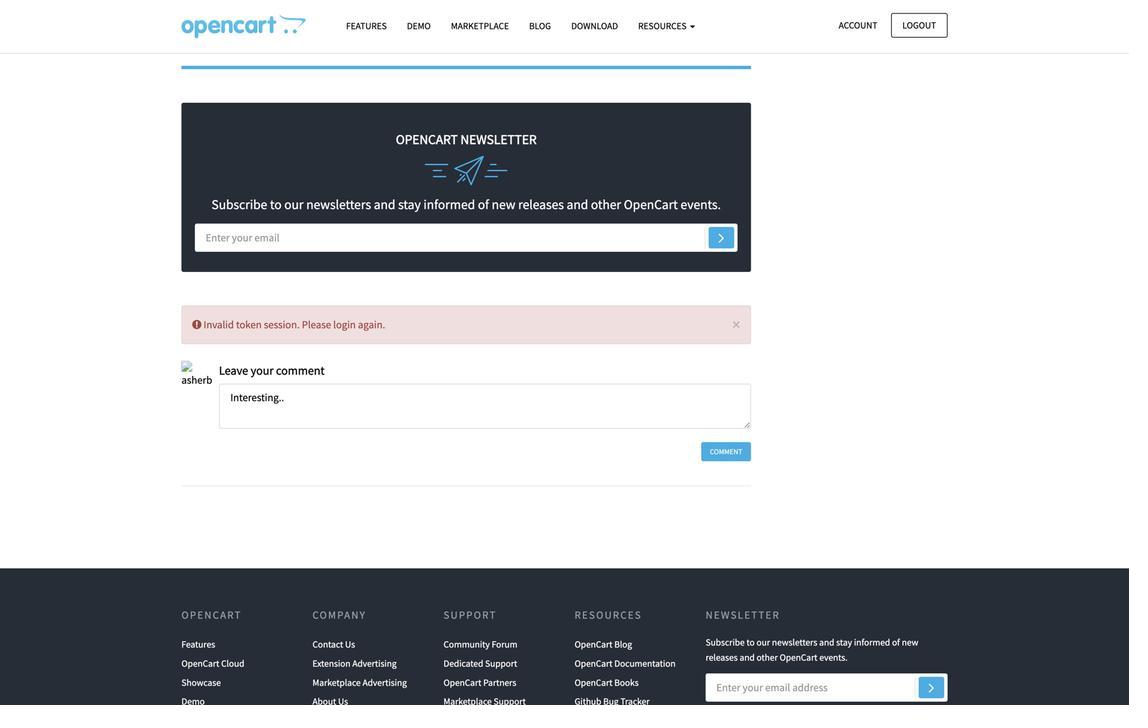 Task type: locate. For each thing, give the bounding box(es) containing it.
1 horizontal spatial marketplace
[[451, 20, 509, 32]]

features link left demo
[[336, 14, 397, 38]]

our inside subscribe to our newsletters and stay informed of new releases and other opencart events.
[[757, 637, 770, 649]]

comment
[[710, 447, 742, 457]]

0 horizontal spatial to
[[270, 196, 282, 213]]

1 vertical spatial stay
[[836, 637, 852, 649]]

0 vertical spatial features link
[[336, 14, 397, 38]]

features link for opencart cloud
[[181, 635, 215, 655]]

0 horizontal spatial features link
[[181, 635, 215, 655]]

0 vertical spatial other
[[591, 196, 621, 213]]

to inside subscribe to our newsletters and stay informed of new releases and other opencart events.
[[747, 637, 755, 649]]

0 vertical spatial support
[[444, 609, 497, 622]]

1 horizontal spatial stay
[[836, 637, 852, 649]]

opencart for opencart newsletter
[[396, 131, 458, 148]]

1 vertical spatial releases
[[706, 652, 738, 664]]

0 vertical spatial informed
[[423, 196, 475, 213]]

0 vertical spatial newsletter
[[460, 131, 537, 148]]

1 horizontal spatial angle right image
[[929, 680, 934, 696]]

1 vertical spatial advertising
[[363, 677, 407, 689]]

0 horizontal spatial our
[[284, 196, 304, 213]]

again.
[[358, 318, 385, 332]]

logout
[[902, 19, 936, 31]]

download link
[[561, 14, 628, 38]]

account
[[839, 19, 877, 31]]

0 vertical spatial blog
[[529, 20, 551, 32]]

subscribe inside subscribe to our newsletters and stay informed of new releases and other opencart events.
[[706, 637, 745, 649]]

stay up enter your email text field
[[398, 196, 421, 213]]

1 vertical spatial blog
[[614, 639, 632, 651]]

twitter
[[330, 13, 367, 25]]

features left demo
[[346, 20, 387, 32]]

blog up opencart documentation
[[614, 639, 632, 651]]

marketplace link
[[441, 14, 519, 38]]

1 vertical spatial features
[[181, 639, 215, 651]]

informed up enter your email address text field on the right bottom of page
[[854, 637, 890, 649]]

marketplace down 'extension'
[[313, 677, 361, 689]]

1 vertical spatial features link
[[181, 635, 215, 655]]

features link up "opencart cloud"
[[181, 635, 215, 655]]

blog link
[[519, 14, 561, 38]]

demo link
[[397, 14, 441, 38]]

0 vertical spatial our
[[284, 196, 304, 213]]

1 vertical spatial newsletters
[[772, 637, 817, 649]]

resources
[[638, 20, 688, 32], [575, 609, 642, 622]]

0 vertical spatial newsletters
[[306, 196, 371, 213]]

features link for demo
[[336, 14, 397, 38]]

advertising for extension advertising
[[352, 658, 397, 670]]

0 horizontal spatial newsletter
[[460, 131, 537, 148]]

opencart
[[396, 131, 458, 148], [624, 196, 678, 213], [181, 609, 242, 622], [575, 639, 612, 651], [780, 652, 818, 664], [181, 658, 219, 670], [575, 658, 612, 670], [444, 677, 481, 689], [575, 677, 612, 689]]

community forum link
[[444, 635, 517, 655]]

0 horizontal spatial newsletters
[[306, 196, 371, 213]]

resources link
[[628, 14, 705, 38]]

other
[[591, 196, 621, 213], [757, 652, 778, 664]]

0 horizontal spatial subscribe
[[212, 196, 267, 213]]

1 vertical spatial marketplace
[[313, 677, 361, 689]]

0 horizontal spatial marketplace
[[313, 677, 361, 689]]

community
[[444, 639, 490, 651]]

0 vertical spatial marketplace
[[451, 20, 509, 32]]

1 horizontal spatial other
[[757, 652, 778, 664]]

opencart books
[[575, 677, 639, 689]]

0 vertical spatial releases
[[518, 196, 564, 213]]

twitter link
[[293, 6, 385, 32]]

0 vertical spatial angle right image
[[719, 230, 724, 246]]

reddit
[[445, 13, 476, 25]]

1 vertical spatial angle right image
[[929, 680, 934, 696]]

comment button
[[701, 443, 751, 462]]

partners
[[483, 677, 516, 689]]

0 horizontal spatial angle right image
[[719, 230, 724, 246]]

support
[[444, 609, 497, 622], [485, 658, 517, 670]]

support up partners
[[485, 658, 517, 670]]

Leave your comment text field
[[219, 384, 751, 429]]

1 vertical spatial to
[[747, 637, 755, 649]]

please
[[302, 318, 331, 332]]

newsletters inside subscribe to our newsletters and stay informed of new releases and other opencart events.
[[772, 637, 817, 649]]

features
[[346, 20, 387, 32], [181, 639, 215, 651]]

support up community
[[444, 609, 497, 622]]

0 vertical spatial features
[[346, 20, 387, 32]]

to
[[270, 196, 282, 213], [747, 637, 755, 649]]

0 vertical spatial of
[[478, 196, 489, 213]]

blog
[[529, 20, 551, 32], [614, 639, 632, 651]]

0 horizontal spatial new
[[492, 196, 515, 213]]

of
[[478, 196, 489, 213], [892, 637, 900, 649]]

reddit link
[[405, 6, 497, 32]]

company
[[313, 609, 366, 622]]

1 vertical spatial of
[[892, 637, 900, 649]]

marketplace
[[451, 20, 509, 32], [313, 677, 361, 689]]

0 vertical spatial new
[[492, 196, 515, 213]]

1 horizontal spatial events.
[[819, 652, 848, 664]]

opencart documentation
[[575, 658, 676, 670]]

1 horizontal spatial our
[[757, 637, 770, 649]]

stay
[[398, 196, 421, 213], [836, 637, 852, 649]]

blog left download on the top right
[[529, 20, 551, 32]]

opencart newsletter
[[396, 131, 537, 148]]

documentation
[[614, 658, 676, 670]]

newsletter
[[460, 131, 537, 148], [706, 609, 780, 622]]

stay up enter your email address text field on the right bottom of page
[[836, 637, 852, 649]]

0 horizontal spatial other
[[591, 196, 621, 213]]

marketplace inside marketplace advertising link
[[313, 677, 361, 689]]

advertising down extension advertising link
[[363, 677, 407, 689]]

1 horizontal spatial releases
[[706, 652, 738, 664]]

1 vertical spatial new
[[902, 637, 918, 649]]

0 horizontal spatial events.
[[681, 196, 721, 213]]

1 horizontal spatial blog
[[614, 639, 632, 651]]

1 horizontal spatial informed
[[854, 637, 890, 649]]

1 horizontal spatial newsletters
[[772, 637, 817, 649]]

0 horizontal spatial of
[[478, 196, 489, 213]]

advertising
[[352, 658, 397, 670], [363, 677, 407, 689]]

0 horizontal spatial stay
[[398, 196, 421, 213]]

marketplace right social reddit image
[[451, 20, 509, 32]]

Enter your email address text field
[[706, 674, 948, 702]]

releases
[[518, 196, 564, 213], [706, 652, 738, 664]]

new
[[492, 196, 515, 213], [902, 637, 918, 649]]

1 vertical spatial informed
[[854, 637, 890, 649]]

events.
[[681, 196, 721, 213], [819, 652, 848, 664]]

session.
[[264, 318, 300, 332]]

subscribe to our newsletters and stay informed of new releases and other opencart events. up enter your email address text field on the right bottom of page
[[706, 637, 918, 664]]

1 vertical spatial subscribe
[[706, 637, 745, 649]]

0 vertical spatial advertising
[[352, 658, 397, 670]]

angle right image for newsletter
[[929, 680, 934, 696]]

facebook
[[214, 13, 259, 25]]

extension advertising
[[313, 658, 397, 670]]

1 vertical spatial our
[[757, 637, 770, 649]]

subscribe to our newsletters and stay informed of new releases and other opencart events. up enter your email text field
[[212, 196, 721, 213]]

features link
[[336, 14, 397, 38], [181, 635, 215, 655]]

1 horizontal spatial subscribe
[[706, 637, 745, 649]]

1 horizontal spatial features link
[[336, 14, 397, 38]]

0 vertical spatial stay
[[398, 196, 421, 213]]

newsletters
[[306, 196, 371, 213], [772, 637, 817, 649]]

leave your comment
[[219, 363, 325, 378]]

and
[[374, 196, 395, 213], [567, 196, 588, 213], [819, 637, 834, 649], [740, 652, 755, 664]]

opencart documentation link
[[575, 655, 676, 674]]

contact us
[[313, 639, 355, 651]]

informed
[[423, 196, 475, 213], [854, 637, 890, 649]]

subscribe
[[212, 196, 267, 213], [706, 637, 745, 649]]

1 vertical spatial resources
[[575, 609, 642, 622]]

exclamation circle image
[[192, 320, 201, 330]]

1 horizontal spatial to
[[747, 637, 755, 649]]

features up "opencart cloud"
[[181, 639, 215, 651]]

angle right image
[[719, 230, 724, 246], [929, 680, 934, 696]]

subscribe to our newsletters and stay informed of new releases and other opencart events.
[[212, 196, 721, 213], [706, 637, 918, 664]]

dedicated
[[444, 658, 483, 670]]

features for opencart cloud
[[181, 639, 215, 651]]

books
[[614, 677, 639, 689]]

extension
[[313, 658, 351, 670]]

1 horizontal spatial features
[[346, 20, 387, 32]]

opencart for opencart blog
[[575, 639, 612, 651]]

0 horizontal spatial features
[[181, 639, 215, 651]]

1 vertical spatial newsletter
[[706, 609, 780, 622]]

contact us link
[[313, 635, 355, 655]]

marketplace advertising
[[313, 677, 407, 689]]

account link
[[827, 13, 889, 38]]

our
[[284, 196, 304, 213], [757, 637, 770, 649]]

informed up enter your email text field
[[423, 196, 475, 213]]

marketplace advertising link
[[313, 674, 407, 693]]

advertising up marketplace advertising
[[352, 658, 397, 670]]

login
[[333, 318, 356, 332]]



Task type: vqa. For each thing, say whether or not it's contained in the screenshot.


Task type: describe. For each thing, give the bounding box(es) containing it.
opencart for opencart books
[[575, 677, 612, 689]]

1 vertical spatial events.
[[819, 652, 848, 664]]

forum
[[492, 639, 517, 651]]

advertising for marketplace advertising
[[363, 677, 407, 689]]

cloud
[[221, 658, 244, 670]]

dedicated support link
[[444, 655, 517, 674]]

social facebook image
[[196, 13, 214, 25]]

opencart blog
[[575, 639, 632, 651]]

× button
[[732, 315, 740, 335]]

opencart cloud link
[[181, 655, 244, 674]]

leave
[[219, 363, 248, 378]]

angle right image for opencart newsletter
[[719, 230, 724, 246]]

1 horizontal spatial newsletter
[[706, 609, 780, 622]]

opencart for opencart cloud
[[181, 658, 219, 670]]

download
[[571, 20, 618, 32]]

1 vertical spatial support
[[485, 658, 517, 670]]

us
[[345, 639, 355, 651]]

0 vertical spatial subscribe
[[212, 196, 267, 213]]

opencart books link
[[575, 674, 639, 693]]

demo
[[407, 20, 431, 32]]

1 horizontal spatial new
[[902, 637, 918, 649]]

1 vertical spatial subscribe to our newsletters and stay informed of new releases and other opencart events.
[[706, 637, 918, 664]]

comment
[[276, 363, 325, 378]]

marketplace for marketplace
[[451, 20, 509, 32]]

social reddit image
[[426, 13, 445, 25]]

features for demo
[[346, 20, 387, 32]]

invalid
[[204, 318, 234, 332]]

your
[[251, 363, 274, 378]]

opencart partners
[[444, 677, 516, 689]]

opencart for opencart documentation
[[575, 658, 612, 670]]

marketplace for marketplace advertising
[[313, 677, 361, 689]]

0 vertical spatial events.
[[681, 196, 721, 213]]

0 vertical spatial resources
[[638, 20, 688, 32]]

0 vertical spatial subscribe to our newsletters and stay informed of new releases and other opencart events.
[[212, 196, 721, 213]]

×
[[732, 315, 740, 335]]

opencart partners link
[[444, 674, 516, 693]]

0 horizontal spatial blog
[[529, 20, 551, 32]]

contact
[[313, 639, 343, 651]]

Enter your email text field
[[195, 224, 738, 252]]

facebook link
[[181, 6, 274, 32]]

opencart cloud
[[181, 658, 244, 670]]

asherb image
[[181, 361, 212, 389]]

0 horizontal spatial informed
[[423, 196, 475, 213]]

1 horizontal spatial of
[[892, 637, 900, 649]]

showcase link
[[181, 674, 221, 693]]

extension advertising link
[[313, 655, 397, 674]]

invalid token session. please login again.
[[201, 318, 385, 332]]

0 vertical spatial to
[[270, 196, 282, 213]]

0 horizontal spatial releases
[[518, 196, 564, 213]]

token
[[236, 318, 262, 332]]

opencart blog link
[[575, 635, 632, 655]]

opencart for opencart partners
[[444, 677, 481, 689]]

showcase
[[181, 677, 221, 689]]

logout link
[[891, 13, 948, 38]]

community forum
[[444, 639, 517, 651]]

dedicated support
[[444, 658, 517, 670]]

1 vertical spatial other
[[757, 652, 778, 664]]

international shipping regulations: what ecommerce business needs to know image
[[181, 14, 306, 38]]



